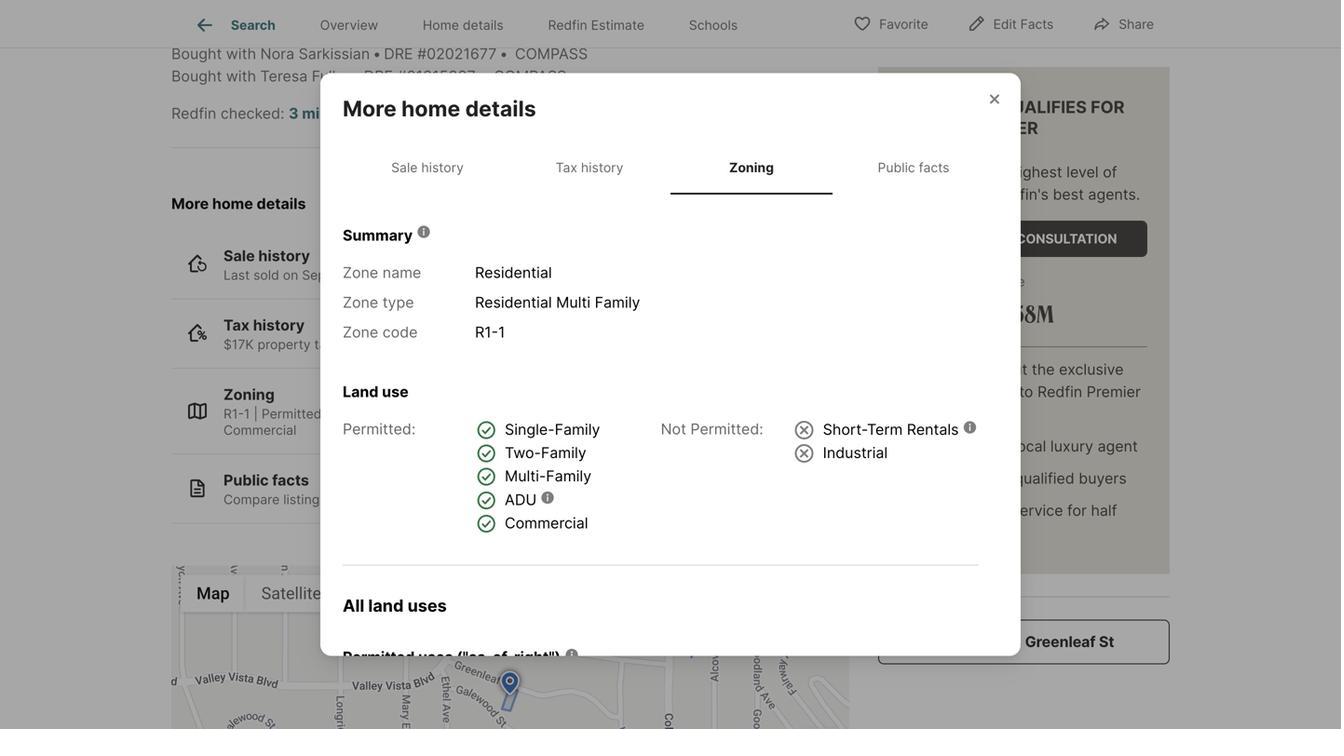 Task type: vqa. For each thing, say whether or not it's contained in the screenshot.
Rentals
yes



Task type: locate. For each thing, give the bounding box(es) containing it.
single-
[[329, 406, 373, 422], [505, 420, 555, 439]]

facts inside public facts compare listing to public record, refreshed 11/28/2023
[[272, 471, 309, 489]]

the for from
[[983, 163, 1006, 181]]

zone down the 20, on the left of the page
[[343, 293, 378, 311]]

0 horizontal spatial 2023
[[397, 267, 429, 283]]

r1- inside zoning r1-1 | permitted: single-family, two-family, multi-family, adu, commercial
[[224, 406, 244, 422]]

1 horizontal spatial service
[[1012, 502, 1063, 520]]

1 vertical spatial residential
[[475, 293, 552, 311]]

qualified
[[1015, 470, 1075, 488]]

menu bar
[[181, 575, 337, 612]]

2 horizontal spatial the
[[1032, 361, 1055, 379]]

1 residential from the top
[[475, 263, 552, 282]]

2023 left at
[[460, 104, 497, 122]]

0 vertical spatial tab list
[[171, 0, 775, 48]]

i own 13038 greenleaf st
[[934, 633, 1115, 651]]

0 horizontal spatial sale
[[224, 247, 255, 265]]

zone type
[[343, 293, 414, 311]]

with down search link
[[226, 44, 256, 63]]

2 bought from the top
[[171, 67, 222, 85]]

zoning for zoning
[[729, 160, 774, 175]]

edit
[[994, 16, 1017, 32]]

# up "(nov"
[[397, 67, 407, 85]]

details right 28,
[[465, 95, 536, 121]]

1 horizontal spatial permitted:
[[343, 420, 416, 438]]

1 vertical spatial for
[[1068, 502, 1087, 520]]

commercial down 11/28/2023
[[505, 514, 588, 532]]

history inside tab
[[581, 160, 624, 175]]

0 horizontal spatial more
[[171, 194, 209, 213]]

history inside sale history last sold on september 20, 2023 for $2,295,000
[[258, 247, 310, 265]]

uses right land
[[408, 596, 447, 616]]

1 inside zoning name, type, and code element
[[498, 323, 505, 341]]

for right name
[[433, 267, 450, 283]]

zone for zone code
[[343, 323, 378, 341]]

1 vertical spatial 1
[[244, 406, 250, 422]]

redfin inside redfin estimate "tab"
[[548, 17, 588, 33]]

2 vertical spatial with
[[967, 437, 997, 456]]

1 horizontal spatial to
[[1019, 383, 1034, 401]]

two- up multi-family
[[505, 444, 541, 462]]

0 vertical spatial service
[[901, 185, 952, 204]]

0 vertical spatial public
[[878, 160, 915, 175]]

estimated
[[901, 274, 962, 290]]

0 vertical spatial details
[[463, 17, 504, 33]]

facts for public facts
[[919, 160, 950, 175]]

details up 02021677
[[463, 17, 504, 33]]

dre down agent )
[[384, 44, 413, 63]]

1 down $2,295,000
[[498, 323, 505, 341]]

zone code
[[343, 323, 418, 341]]

zoning name, type, and code element
[[343, 262, 670, 351]]

1 horizontal spatial single-
[[505, 420, 555, 439]]

not permitted:
[[661, 420, 764, 438]]

sale inside sale history last sold on september 20, 2023 for $2,295,000
[[224, 247, 255, 265]]

tax history tab
[[509, 145, 671, 191]]

2 zone from the top
[[343, 293, 378, 311]]

property
[[258, 337, 311, 352]]

uses left ("as-
[[418, 648, 453, 666]]

r1- down $2,295,000
[[475, 323, 498, 341]]

0 horizontal spatial service
[[901, 185, 952, 204]]

1 vertical spatial the
[[1032, 361, 1055, 379]]

2023
[[460, 104, 497, 122], [397, 267, 429, 283]]

• right 02021677
[[500, 44, 508, 63]]

0 horizontal spatial commercial
[[224, 422, 297, 438]]

1 horizontal spatial redfin
[[548, 17, 588, 33]]

1 horizontal spatial 1
[[498, 323, 505, 341]]

agents.
[[1088, 185, 1141, 204]]

zoning r1-1 | permitted: single-family, two-family, multi-family, adu, commercial
[[224, 385, 612, 438]]

1 left |
[[244, 406, 250, 422]]

compass
[[515, 44, 588, 63], [494, 67, 567, 85]]

2 vertical spatial zone
[[343, 323, 378, 341]]

0 horizontal spatial #
[[397, 67, 407, 85]]

sale history last sold on september 20, 2023 for $2,295,000
[[224, 247, 525, 283]]

map button
[[181, 575, 246, 612]]

1 horizontal spatial facts
[[919, 160, 950, 175]]

0 vertical spatial bought
[[171, 44, 222, 63]]

13038
[[975, 633, 1022, 651]]

public facts compare listing to public record, refreshed 11/28/2023
[[224, 471, 560, 507]]

0 vertical spatial commercial
[[224, 422, 297, 438]]

multi- up two-family
[[498, 406, 534, 422]]

two- inside permitted land uses 'element'
[[505, 444, 541, 462]]

1 zone from the top
[[343, 263, 378, 282]]

1 horizontal spatial two-
[[505, 444, 541, 462]]

2 horizontal spatial family,
[[534, 406, 577, 422]]

0 horizontal spatial agent
[[394, 7, 435, 25]]

uses
[[408, 596, 447, 616], [418, 648, 453, 666]]

1 vertical spatial dre
[[364, 67, 393, 85]]

0 horizontal spatial public
[[224, 471, 269, 489]]

family right multi
[[595, 293, 640, 311]]

facts inside the public facts tab
[[919, 160, 950, 175]]

at
[[501, 104, 515, 122]]

public for public facts compare listing to public record, refreshed 11/28/2023
[[224, 471, 269, 489]]

estimated sale price $2.17m – $2.58m
[[901, 274, 1055, 329]]

single- down land
[[329, 406, 373, 422]]

0 vertical spatial sale
[[391, 160, 418, 175]]

to right listing
[[323, 492, 336, 507]]

permitted: down land use
[[343, 420, 416, 438]]

sale inside sale history tab
[[391, 160, 418, 175]]

land use
[[343, 383, 409, 401]]

0 horizontal spatial two-
[[419, 406, 451, 422]]

service down qualified
[[1012, 502, 1063, 520]]

this home qualifies for redfin premier
[[901, 97, 1125, 138]]

history up on in the top of the page
[[258, 247, 310, 265]]

0 vertical spatial two-
[[419, 406, 451, 422]]

facts down redfin
[[919, 160, 950, 175]]

0 vertical spatial home
[[402, 95, 460, 121]]

two-family
[[505, 444, 587, 462]]

service down experience
[[901, 185, 952, 204]]

0 vertical spatial redfin
[[548, 17, 588, 33]]

compass down redfin estimate
[[515, 44, 588, 63]]

sale
[[391, 160, 418, 175], [224, 247, 255, 265]]

tab list containing sale history
[[343, 141, 999, 195]]

home details tab
[[401, 3, 526, 48]]

overview
[[320, 17, 378, 33]]

history for tax history
[[581, 160, 624, 175]]

sale down "(nov"
[[391, 160, 418, 175]]

about the exclusive services offered to redfin premier customers.
[[901, 361, 1141, 423]]

multi-
[[498, 406, 534, 422], [505, 467, 546, 485]]

residential multi family
[[475, 293, 640, 311]]

tax down 12:45pm)
[[556, 160, 578, 175]]

0 vertical spatial zone
[[343, 263, 378, 282]]

last
[[224, 267, 250, 283]]

0 horizontal spatial for
[[433, 267, 450, 283]]

permitted: right not
[[691, 420, 764, 438]]

1 vertical spatial r1-
[[224, 406, 244, 422]]

1 vertical spatial to
[[323, 492, 336, 507]]

0 horizontal spatial zoning
[[224, 385, 275, 404]]

0 horizontal spatial redfin
[[171, 104, 216, 122]]

tab list inside more home details dialog
[[343, 141, 999, 195]]

0 vertical spatial zoning
[[729, 160, 774, 175]]

tab list containing search
[[171, 0, 775, 48]]

1 vertical spatial bought
[[171, 67, 222, 85]]

1 horizontal spatial more
[[343, 95, 397, 121]]

public inside public facts compare listing to public record, refreshed 11/28/2023
[[224, 471, 269, 489]]

1 vertical spatial commercial
[[505, 514, 588, 532]]

1 horizontal spatial family,
[[451, 406, 494, 422]]

0 vertical spatial residential
[[475, 263, 552, 282]]

zoning inside zoning r1-1 | permitted: single-family, two-family, multi-family, adu, commercial
[[224, 385, 275, 404]]

family,
[[373, 406, 416, 422], [451, 406, 494, 422], [534, 406, 577, 422]]

0 vertical spatial 1
[[498, 323, 505, 341]]

sale up last
[[224, 247, 255, 265]]

public down redfin
[[878, 160, 915, 175]]

history up property
[[253, 316, 305, 334]]

redfin for redfin checked: 3 minutes ago (nov 28, 2023 at 12:45pm)
[[171, 104, 216, 122]]

single- up two-family
[[505, 420, 555, 439]]

to down about
[[1019, 383, 1034, 401]]

redfin left the estimate
[[548, 17, 588, 33]]

1 horizontal spatial 2023
[[460, 104, 497, 122]]

$2.58m
[[985, 298, 1055, 329]]

family down the single-family
[[541, 444, 587, 462]]

redfin inside about the exclusive services offered to redfin premier customers.
[[1038, 383, 1083, 401]]

2023 for for
[[397, 267, 429, 283]]

0 vertical spatial 2023
[[460, 104, 497, 122]]

family, down use
[[373, 406, 416, 422]]

residential down $2,295,000
[[475, 293, 552, 311]]

0 horizontal spatial single-
[[329, 406, 373, 422]]

residential up residential multi family
[[475, 263, 552, 282]]

1 horizontal spatial zoning
[[729, 160, 774, 175]]

rentals
[[907, 420, 959, 439]]

1 vertical spatial service
[[1012, 502, 1063, 520]]

2 vertical spatial redfin
[[1038, 383, 1083, 401]]

family, left the single-family
[[451, 406, 494, 422]]

2023 inside sale history last sold on september 20, 2023 for $2,295,000
[[397, 267, 429, 283]]

schools tab
[[667, 3, 760, 48]]

public up compare
[[224, 471, 269, 489]]

premier
[[965, 118, 1038, 138]]

home details
[[423, 17, 504, 33]]

type
[[383, 293, 414, 311]]

0 horizontal spatial the
[[901, 524, 924, 542]]

commercial down |
[[224, 422, 297, 438]]

r1-
[[475, 323, 498, 341], [224, 406, 244, 422]]

0 vertical spatial tax
[[556, 160, 578, 175]]

more home details down 01315387 at the top left of the page
[[343, 95, 536, 121]]

1 horizontal spatial tax
[[556, 160, 578, 175]]

from
[[956, 185, 989, 204]]

service inside exceptional service for half the
[[1012, 502, 1063, 520]]

1 horizontal spatial public
[[878, 160, 915, 175]]

edit facts button
[[952, 4, 1070, 42]]

with
[[226, 44, 256, 63], [226, 67, 256, 85], [967, 437, 997, 456]]

tax inside tax history $17k property taxes paid in 2022
[[224, 316, 250, 334]]

1 vertical spatial home
[[212, 194, 253, 213]]

the inside exceptional service for half the
[[901, 524, 924, 542]]

1 vertical spatial more
[[171, 194, 209, 213]]

sale for sale history last sold on september 20, 2023 for $2,295,000
[[224, 247, 255, 265]]

zone left in
[[343, 323, 378, 341]]

2 horizontal spatial permitted:
[[691, 420, 764, 438]]

history for sale history
[[421, 160, 464, 175]]

two- down "2022"
[[419, 406, 451, 422]]

0 horizontal spatial to
[[323, 492, 336, 507]]

in
[[382, 337, 392, 352]]

1 vertical spatial details
[[465, 95, 536, 121]]

0 horizontal spatial permitted:
[[262, 406, 325, 422]]

multi-family
[[505, 467, 592, 485]]

facts up listing
[[272, 471, 309, 489]]

work
[[927, 437, 963, 456]]

•
[[373, 44, 381, 63], [500, 44, 508, 63], [353, 67, 361, 85], [478, 67, 487, 85]]

redfin for redfin estimate
[[548, 17, 588, 33]]

1 horizontal spatial for
[[1068, 502, 1087, 520]]

0 horizontal spatial 1
[[244, 406, 250, 422]]

1 vertical spatial public
[[224, 471, 269, 489]]

0 vertical spatial the
[[983, 163, 1006, 181]]

details inside dialog
[[465, 95, 536, 121]]

1 vertical spatial multi-
[[505, 467, 546, 485]]

20,
[[374, 267, 393, 283]]

# up 01315387 at the top left of the page
[[417, 44, 427, 63]]

redfin left checked:
[[171, 104, 216, 122]]

family down two-family
[[546, 467, 592, 485]]

0 vertical spatial dre
[[384, 44, 413, 63]]

2023 right the 20, on the left of the page
[[397, 267, 429, 283]]

zone name
[[343, 263, 421, 282]]

zone up zone type
[[343, 263, 378, 282]]

• down 02021677
[[478, 67, 487, 85]]

1 inside zoning r1-1 | permitted: single-family, two-family, multi-family, adu, commercial
[[244, 406, 250, 422]]

1 horizontal spatial #
[[417, 44, 427, 63]]

multi- up 11/28/2023
[[505, 467, 546, 485]]

compass up 12:45pm)
[[494, 67, 567, 85]]

tax inside tab
[[556, 160, 578, 175]]

family for multi-family
[[546, 467, 592, 485]]

zone for zone name
[[343, 263, 378, 282]]

to
[[1019, 383, 1034, 401], [323, 492, 336, 507]]

02021677
[[427, 44, 497, 63]]

experience
[[901, 163, 979, 181]]

1 horizontal spatial the
[[983, 163, 1006, 181]]

home up last
[[212, 194, 253, 213]]

home inside dialog
[[402, 95, 460, 121]]

history inside tax history $17k property taxes paid in 2022
[[253, 316, 305, 334]]

2 residential from the top
[[475, 293, 552, 311]]

family, up two-family
[[534, 406, 577, 422]]

r1-1
[[475, 323, 505, 341]]

share
[[1119, 16, 1154, 32]]

public inside tab
[[878, 160, 915, 175]]

r1- left |
[[224, 406, 244, 422]]

zoning for zoning r1-1 | permitted: single-family, two-family, multi-family, adu, commercial
[[224, 385, 275, 404]]

details up on in the top of the page
[[257, 194, 306, 213]]

1 horizontal spatial r1-
[[475, 323, 498, 341]]

estimate
[[591, 17, 645, 33]]

adu
[[505, 491, 537, 509]]

family up two-family
[[555, 420, 600, 439]]

3 zone from the top
[[343, 323, 378, 341]]

more home details up last
[[171, 194, 306, 213]]

st
[[1099, 633, 1115, 651]]

0 horizontal spatial tax
[[224, 316, 250, 334]]

schools
[[689, 17, 738, 33]]

1 horizontal spatial commercial
[[505, 514, 588, 532]]

zone for zone type
[[343, 293, 378, 311]]

1 vertical spatial two-
[[505, 444, 541, 462]]

0 vertical spatial more home details
[[343, 95, 536, 121]]

of-
[[493, 648, 514, 666]]

0 vertical spatial r1-
[[475, 323, 498, 341]]

3 family, from the left
[[534, 406, 577, 422]]

family
[[595, 293, 640, 311], [555, 420, 600, 439], [541, 444, 587, 462], [546, 467, 592, 485]]

with for bought
[[226, 44, 256, 63]]

1 vertical spatial sale
[[224, 247, 255, 265]]

0 vertical spatial multi-
[[498, 406, 534, 422]]

teresa
[[260, 67, 308, 85]]

0 horizontal spatial facts
[[272, 471, 309, 489]]

with up checked:
[[226, 67, 256, 85]]

1 vertical spatial zoning
[[224, 385, 275, 404]]

1 vertical spatial 2023
[[397, 267, 429, 283]]

0 vertical spatial facts
[[919, 160, 950, 175]]

tab list
[[171, 0, 775, 48], [343, 141, 999, 195]]

1
[[498, 323, 505, 341], [244, 406, 250, 422]]

redfin down exclusive
[[1038, 383, 1083, 401]]

$2,295,000
[[453, 267, 525, 283]]

the inside experience the highest level of service from redfin's best agents.
[[983, 163, 1006, 181]]

more
[[343, 95, 397, 121], [171, 194, 209, 213]]

history down 12:45pm)
[[581, 160, 624, 175]]

more home details
[[343, 95, 536, 121], [171, 194, 306, 213]]

1 horizontal spatial more home details
[[343, 95, 536, 121]]

history down 28,
[[421, 160, 464, 175]]

tax up $17k
[[224, 316, 250, 334]]

on
[[283, 267, 298, 283]]

0 vertical spatial uses
[[408, 596, 447, 616]]

0 vertical spatial with
[[226, 44, 256, 63]]

two- inside zoning r1-1 | permitted: single-family, two-family, multi-family, adu, commercial
[[419, 406, 451, 422]]

commercial inside permitted land uses 'element'
[[505, 514, 588, 532]]

1 vertical spatial tax
[[224, 316, 250, 334]]

home down 01315387 at the top left of the page
[[402, 95, 460, 121]]

local
[[1014, 437, 1047, 456]]

dre up redfin checked: 3 minutes ago (nov 28, 2023 at 12:45pm)
[[364, 67, 393, 85]]

for left half
[[1068, 502, 1087, 520]]

permitted: right |
[[262, 406, 325, 422]]

bought with nora sarkissian • dre # 02021677 • compass bought with teresa fuller • dre # 01315387 • compass
[[171, 44, 588, 85]]

0 horizontal spatial family,
[[373, 406, 416, 422]]

experience the highest level of service from redfin's best agents.
[[901, 163, 1141, 204]]

this
[[901, 97, 940, 117]]

zoning inside tab
[[729, 160, 774, 175]]

tax
[[556, 160, 578, 175], [224, 316, 250, 334]]

1 vertical spatial tab list
[[343, 141, 999, 195]]

the inside about the exclusive services offered to redfin premier customers.
[[1032, 361, 1055, 379]]

0 vertical spatial more
[[343, 95, 397, 121]]

highest
[[1010, 163, 1063, 181]]

2023 for at
[[460, 104, 497, 122]]

2 vertical spatial details
[[257, 194, 306, 213]]

for
[[1091, 97, 1125, 117]]

family inside zoning name, type, and code element
[[595, 293, 640, 311]]

1 vertical spatial facts
[[272, 471, 309, 489]]

with left a
[[967, 437, 997, 456]]

history inside tab
[[421, 160, 464, 175]]



Task type: describe. For each thing, give the bounding box(es) containing it.
family for two-family
[[541, 444, 587, 462]]

sale
[[966, 274, 991, 290]]

more home details element
[[343, 73, 559, 122]]

taxes
[[314, 337, 348, 352]]

checked:
[[221, 104, 285, 122]]

sale history
[[391, 160, 464, 175]]

facts for public facts compare listing to public record, refreshed 11/28/2023
[[272, 471, 309, 489]]

1 vertical spatial compass
[[494, 67, 567, 85]]

greenleaf
[[1025, 633, 1096, 651]]

2 family, from the left
[[451, 406, 494, 422]]

sale for sale history
[[391, 160, 418, 175]]

1 family, from the left
[[373, 406, 416, 422]]

right")
[[514, 648, 561, 666]]

public
[[340, 492, 377, 507]]

reach more qualified buyers
[[927, 470, 1127, 488]]

term
[[867, 420, 903, 439]]

use
[[382, 383, 409, 401]]

multi- inside permitted land uses 'element'
[[505, 467, 546, 485]]

redfin's
[[993, 185, 1049, 204]]

for inside sale history last sold on september 20, 2023 for $2,295,000
[[433, 267, 450, 283]]

nora
[[260, 44, 294, 63]]

home
[[944, 97, 995, 117]]

offered
[[964, 383, 1015, 401]]

exclusive
[[1059, 361, 1124, 379]]

tax for tax history $17k property taxes paid in 2022
[[224, 316, 250, 334]]

facts
[[1021, 16, 1054, 32]]

residential for residential multi family
[[475, 293, 552, 311]]

0 vertical spatial #
[[417, 44, 427, 63]]

record,
[[380, 492, 424, 507]]

more home details dialog
[[320, 73, 1021, 729]]

the for redfin
[[1032, 361, 1055, 379]]

half
[[1091, 502, 1117, 520]]

r1- inside zoning name, type, and code element
[[475, 323, 498, 341]]

paid
[[351, 337, 378, 352]]

reach
[[927, 470, 971, 488]]

of
[[1103, 163, 1117, 181]]

september
[[302, 267, 370, 283]]

details inside tab
[[463, 17, 504, 33]]

share button
[[1077, 4, 1170, 42]]

taja.quiseng@elliman.com link
[[185, 7, 385, 25]]

multi
[[556, 293, 591, 311]]

permitted
[[343, 648, 415, 666]]

compare
[[224, 492, 280, 507]]

0 vertical spatial compass
[[515, 44, 588, 63]]

1 vertical spatial more home details
[[171, 194, 306, 213]]

not permitted land uses element
[[661, 418, 1019, 465]]

–
[[971, 298, 980, 329]]

12:45pm)
[[519, 104, 585, 122]]

public for public facts
[[878, 160, 915, 175]]

overview tab
[[298, 3, 401, 48]]

tax history $17k property taxes paid in 2022
[[224, 316, 428, 352]]

family for single-family
[[555, 420, 600, 439]]

$2.17m
[[901, 298, 966, 329]]

code
[[383, 323, 418, 341]]

minutes
[[302, 104, 361, 122]]

commercial inside zoning r1-1 | permitted: single-family, two-family, multi-family, adu, commercial
[[224, 422, 297, 438]]

public facts tab
[[833, 145, 995, 191]]

residential for residential
[[475, 263, 552, 282]]

)
[[435, 7, 440, 25]]

1 vertical spatial uses
[[418, 648, 453, 666]]

a
[[1004, 231, 1013, 247]]

work with a local luxury agent
[[927, 437, 1138, 456]]

a
[[1001, 437, 1010, 456]]

customers.
[[901, 405, 979, 423]]

map region
[[86, 446, 1040, 729]]

name
[[383, 263, 421, 282]]

short-
[[823, 420, 867, 439]]

with for work
[[967, 437, 997, 456]]

search link
[[194, 14, 276, 36]]

to inside public facts compare listing to public record, refreshed 11/28/2023
[[323, 492, 336, 507]]

single- inside zoning r1-1 | permitted: single-family, two-family, multi-family, adu, commercial
[[329, 406, 373, 422]]

exceptional service for half the
[[901, 502, 1117, 542]]

agent )
[[394, 7, 440, 25]]

schedule
[[931, 231, 1001, 247]]

1 vertical spatial agent
[[1098, 437, 1138, 456]]

sale history tab
[[347, 145, 509, 191]]

more home details inside dialog
[[343, 95, 536, 121]]

redfin checked: 3 minutes ago (nov 28, 2023 at 12:45pm)
[[171, 104, 585, 122]]

redfin
[[901, 118, 961, 138]]

industrial
[[823, 444, 888, 462]]

i own 13038 greenleaf st button
[[878, 620, 1170, 665]]

sold
[[253, 267, 279, 283]]

short-term rentals
[[823, 420, 959, 439]]

1 bought from the top
[[171, 44, 222, 63]]

2022
[[396, 337, 428, 352]]

multi- inside zoning r1-1 | permitted: single-family, two-family, multi-family, adu, commercial
[[498, 406, 534, 422]]

qualifies
[[999, 97, 1087, 117]]

0 horizontal spatial home
[[212, 194, 253, 213]]

land
[[368, 596, 404, 616]]

more
[[975, 470, 1011, 488]]

schedule a consultation
[[931, 231, 1117, 247]]

services
[[901, 383, 960, 401]]

more inside dialog
[[343, 95, 397, 121]]

favorite
[[879, 16, 928, 32]]

28,
[[434, 104, 456, 122]]

buyers
[[1079, 470, 1127, 488]]

to inside about the exclusive services offered to redfin premier customers.
[[1019, 383, 1034, 401]]

• down overview
[[373, 44, 381, 63]]

permitted: inside permitted land uses 'element'
[[343, 420, 416, 438]]

zoning tab
[[671, 145, 833, 191]]

• right the fuller
[[353, 67, 361, 85]]

map
[[197, 584, 230, 603]]

permitted: inside zoning r1-1 | permitted: single-family, two-family, multi-family, adu, commercial
[[262, 406, 325, 422]]

exceptional
[[927, 502, 1008, 520]]

permitted land uses element
[[343, 418, 630, 535]]

public facts
[[878, 160, 950, 175]]

1 vertical spatial #
[[397, 67, 407, 85]]

home
[[423, 17, 459, 33]]

redfin estimate tab
[[526, 3, 667, 48]]

all
[[343, 596, 364, 616]]

1 vertical spatial with
[[226, 67, 256, 85]]

history for tax history $17k property taxes paid in 2022
[[253, 316, 305, 334]]

single- inside permitted land uses 'element'
[[505, 420, 555, 439]]

menu bar containing map
[[181, 575, 337, 612]]

permitted: inside not permitted land uses element
[[691, 420, 764, 438]]

not
[[661, 420, 686, 438]]

for inside exceptional service for half the
[[1068, 502, 1087, 520]]

permitted uses ("as-of-right")
[[343, 648, 561, 666]]

history for sale history last sold on september 20, 2023 for $2,295,000
[[258, 247, 310, 265]]

ago
[[365, 104, 392, 122]]

tax for tax history
[[556, 160, 578, 175]]

$17k
[[224, 337, 254, 352]]

luxury
[[1051, 437, 1094, 456]]

adu,
[[581, 406, 612, 422]]

service inside experience the highest level of service from redfin's best agents.
[[901, 185, 952, 204]]

fuller
[[312, 67, 350, 85]]

favorite button
[[838, 4, 944, 42]]

11/28/2023
[[491, 492, 560, 507]]

3
[[289, 104, 299, 122]]

listing
[[283, 492, 320, 507]]



